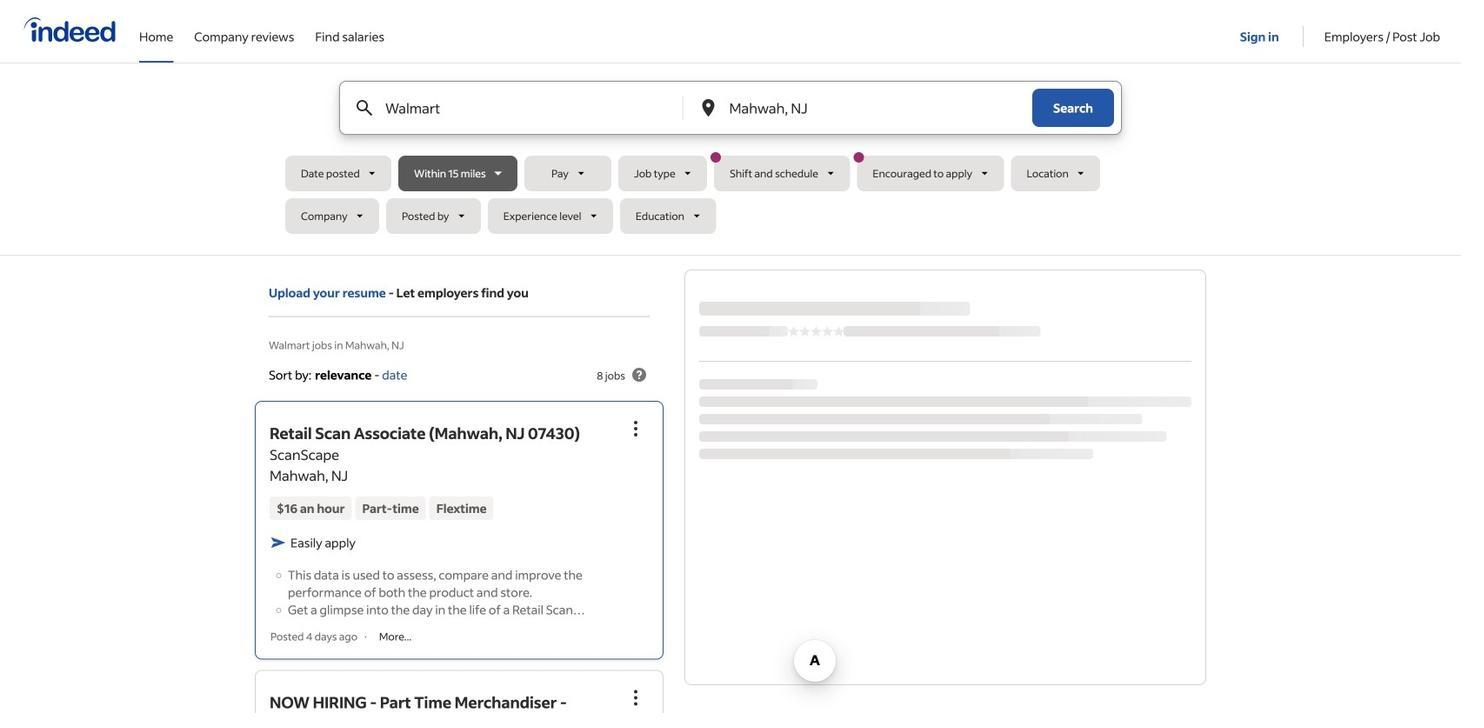 Task type: describe. For each thing, give the bounding box(es) containing it.
job actions for now hiring - part time merchandiser - suffern, ny is collapsed image
[[626, 688, 647, 709]]

Edit location text field
[[726, 82, 998, 134]]

help icon image
[[629, 365, 650, 385]]



Task type: vqa. For each thing, say whether or not it's contained in the screenshot.
Job actions for NOW HIRING - Part Time Merchandiser - Suffern, NY is collapsed "icon"
yes



Task type: locate. For each thing, give the bounding box(es) containing it.
job actions for retail scan associate (mahwah, nj 07430) is collapsed image
[[626, 418, 647, 439]]

None search field
[[285, 81, 1177, 241]]

search: Job title, keywords, or company text field
[[382, 82, 654, 134]]



